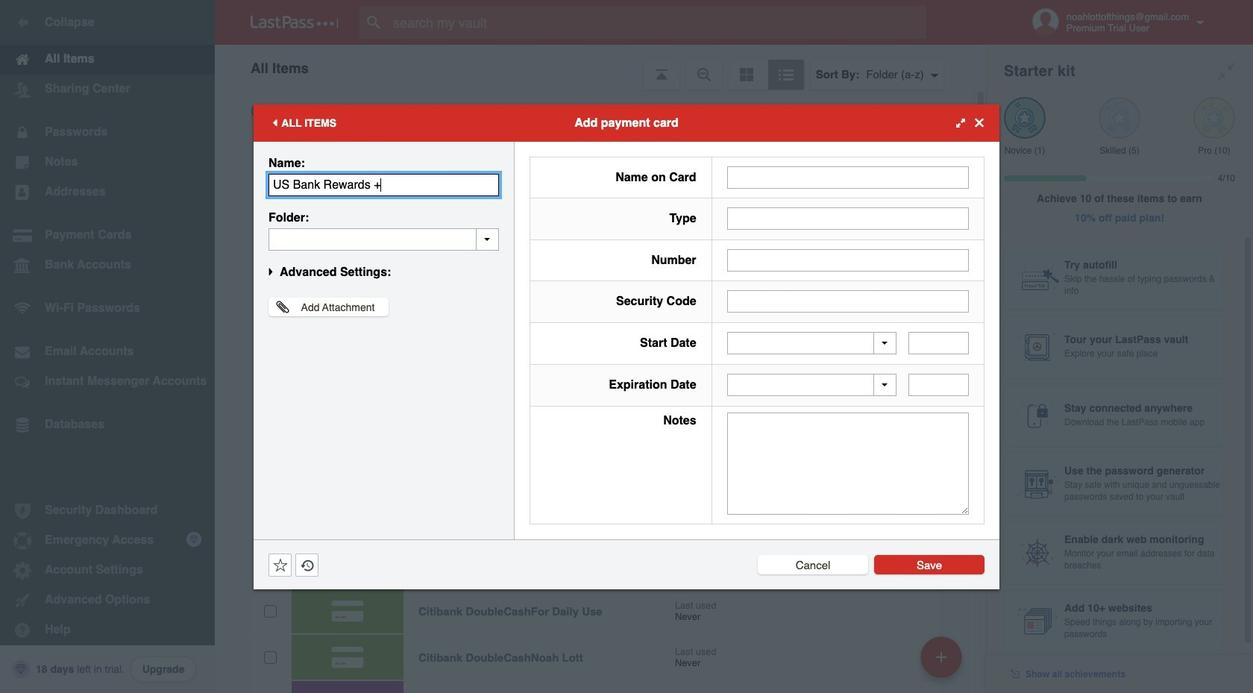 Task type: vqa. For each thing, say whether or not it's contained in the screenshot.
PASSWORD FIELD
no



Task type: describe. For each thing, give the bounding box(es) containing it.
search my vault text field
[[360, 6, 956, 39]]

main navigation navigation
[[0, 0, 215, 693]]

vault options navigation
[[215, 45, 986, 90]]

new item image
[[936, 652, 947, 662]]



Task type: locate. For each thing, give the bounding box(es) containing it.
Search search field
[[360, 6, 956, 39]]

None text field
[[727, 166, 969, 189], [727, 208, 969, 230], [269, 228, 499, 250], [727, 249, 969, 271], [727, 166, 969, 189], [727, 208, 969, 230], [269, 228, 499, 250], [727, 249, 969, 271]]

new item navigation
[[915, 632, 971, 693]]

dialog
[[254, 104, 1000, 589]]

lastpass image
[[251, 16, 339, 29]]

None text field
[[269, 173, 499, 196], [727, 290, 969, 313], [909, 332, 969, 355], [909, 374, 969, 396], [727, 412, 969, 514], [269, 173, 499, 196], [727, 290, 969, 313], [909, 332, 969, 355], [909, 374, 969, 396], [727, 412, 969, 514]]



